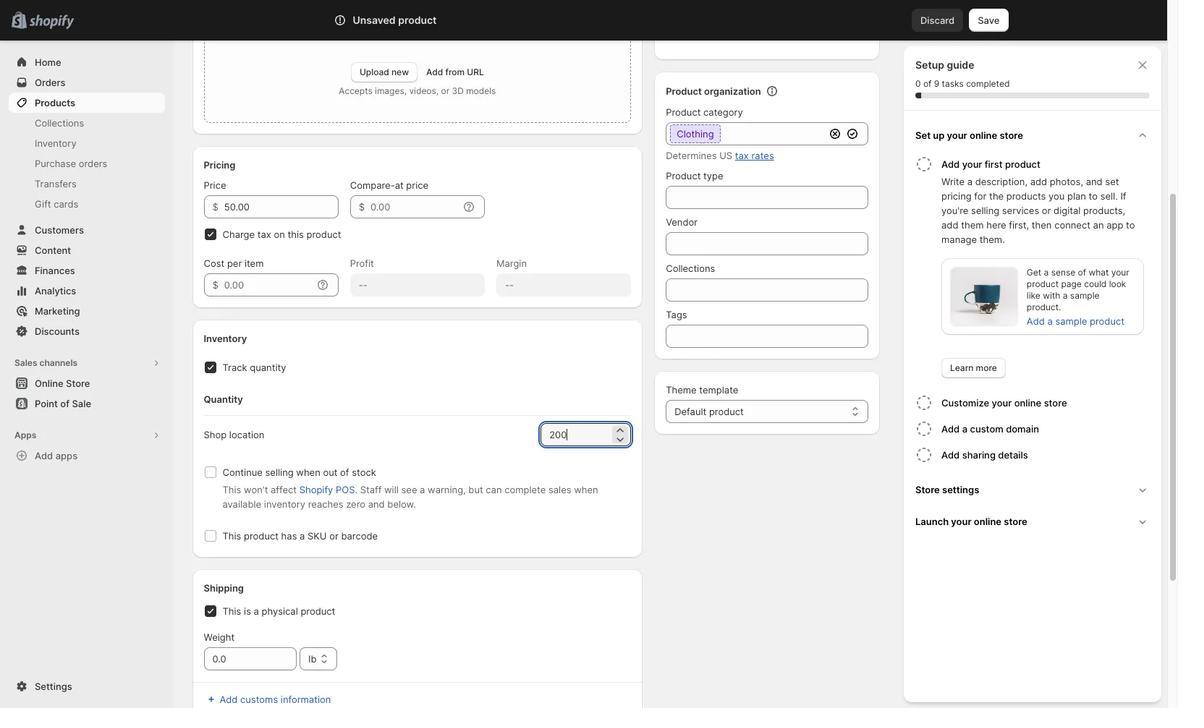 Task type: locate. For each thing, give the bounding box(es) containing it.
a inside . staff will see a warning, but can complete sales when available inventory reaches zero and below.
[[420, 484, 425, 496]]

customers link
[[9, 220, 165, 240]]

online up add your first product
[[970, 130, 998, 141]]

add down product. on the top of page
[[1027, 316, 1045, 327]]

point of sale button
[[0, 394, 174, 414]]

add for url
[[426, 67, 443, 77]]

add left from
[[426, 67, 443, 77]]

2 horizontal spatial and
[[1086, 176, 1103, 187]]

a right the "write"
[[968, 176, 973, 187]]

3 this from the top
[[223, 606, 241, 617]]

location
[[229, 429, 265, 441]]

a right get
[[1044, 267, 1049, 278]]

your up add a custom domain
[[992, 397, 1012, 409]]

learn more
[[950, 363, 997, 374]]

gift cards
[[35, 198, 78, 210]]

3d
[[452, 85, 464, 96]]

you
[[1049, 190, 1065, 202]]

add down you're at right
[[942, 219, 959, 231]]

if
[[1121, 190, 1127, 202]]

0 horizontal spatial when
[[296, 467, 320, 478]]

2 vertical spatial this
[[223, 606, 241, 617]]

of left "sale"
[[60, 398, 69, 410]]

a left custom
[[963, 423, 968, 435]]

inventory
[[264, 499, 306, 510]]

this up available
[[223, 484, 241, 496]]

photos,
[[1050, 176, 1084, 187]]

0 horizontal spatial or
[[329, 531, 339, 542]]

1 vertical spatial inventory
[[204, 333, 247, 345]]

affect
[[271, 484, 297, 496]]

digital
[[1054, 205, 1081, 216]]

is
[[244, 606, 251, 617]]

1 vertical spatial online
[[1015, 397, 1042, 409]]

0 vertical spatial inventory
[[35, 138, 76, 149]]

0 vertical spatial and
[[736, 30, 752, 41]]

set
[[916, 130, 931, 141]]

url
[[467, 67, 484, 77]]

1 vertical spatial selling
[[265, 467, 294, 478]]

of up page
[[1078, 267, 1087, 278]]

online inside customize your online store button
[[1015, 397, 1042, 409]]

and left "set"
[[1086, 176, 1103, 187]]

when inside . staff will see a warning, but can complete sales when available inventory reaches zero and below.
[[574, 484, 598, 496]]

to right app on the right top of the page
[[1126, 219, 1135, 231]]

selling up affect on the bottom left of the page
[[265, 467, 294, 478]]

store up launch
[[916, 484, 940, 496]]

track quantity
[[223, 362, 286, 374]]

this
[[223, 484, 241, 496], [223, 531, 241, 542], [223, 606, 241, 617]]

2 horizontal spatial or
[[1042, 205, 1051, 216]]

0 horizontal spatial add
[[942, 219, 959, 231]]

online down settings
[[974, 516, 1002, 528]]

tax left on
[[257, 229, 271, 240]]

has
[[281, 531, 297, 542]]

vendor
[[666, 216, 698, 228]]

1 horizontal spatial and
[[736, 30, 752, 41]]

store settings
[[916, 484, 980, 496]]

your up the look
[[1112, 267, 1130, 278]]

0 horizontal spatial and
[[368, 499, 385, 510]]

mark add your first product as done image
[[916, 156, 933, 173]]

0 horizontal spatial inventory
[[35, 138, 76, 149]]

your left first
[[963, 159, 983, 170]]

product type
[[666, 170, 724, 182]]

add your first product element
[[913, 174, 1156, 379]]

add apps
[[35, 450, 78, 462]]

$ down cost
[[212, 279, 218, 291]]

your right launch
[[951, 516, 972, 528]]

1 vertical spatial collections
[[666, 263, 715, 274]]

sample down could
[[1071, 290, 1100, 301]]

upload new button
[[351, 62, 418, 83]]

save button
[[969, 9, 1009, 32]]

Profit text field
[[350, 274, 485, 297]]

product.
[[1027, 302, 1061, 313]]

product down the product organization
[[666, 106, 701, 118]]

1 vertical spatial product
[[666, 106, 701, 118]]

$ down compare-
[[359, 201, 365, 213]]

product down the look
[[1090, 316, 1125, 327]]

your for customize your online store
[[992, 397, 1012, 409]]

or left 3d
[[441, 85, 450, 96]]

shipping
[[204, 583, 244, 594]]

0 vertical spatial this
[[223, 484, 241, 496]]

2 vertical spatial store
[[1004, 516, 1028, 528]]

0 vertical spatial tax
[[735, 150, 749, 161]]

and left 'united'
[[736, 30, 752, 41]]

and down staff
[[368, 499, 385, 510]]

add inside button
[[942, 450, 960, 461]]

0 horizontal spatial to
[[1089, 190, 1098, 202]]

of inside button
[[60, 398, 69, 410]]

store inside setup guide dialog
[[916, 484, 940, 496]]

1 this from the top
[[223, 484, 241, 496]]

organization
[[704, 85, 761, 97]]

continue selling when out of stock
[[223, 467, 376, 478]]

add your first product
[[942, 159, 1041, 170]]

1 vertical spatial sample
[[1056, 316, 1088, 327]]

sense
[[1052, 267, 1076, 278]]

1 horizontal spatial store
[[916, 484, 940, 496]]

2 vertical spatial product
[[666, 170, 701, 182]]

1 vertical spatial and
[[1086, 176, 1103, 187]]

collections inside 'link'
[[35, 117, 84, 129]]

your inside button
[[992, 397, 1012, 409]]

content link
[[9, 240, 165, 261]]

product down get
[[1027, 279, 1059, 290]]

Product category text field
[[666, 122, 825, 145]]

tax right the us
[[735, 150, 749, 161]]

customize
[[942, 397, 990, 409]]

upload new
[[360, 67, 409, 77]]

add sharing details button
[[942, 442, 1156, 468]]

and
[[736, 30, 752, 41], [1086, 176, 1103, 187], [368, 499, 385, 510]]

add for custom
[[942, 423, 960, 435]]

store inside button
[[1044, 397, 1067, 409]]

this left the is
[[223, 606, 241, 617]]

mark add a custom domain as done image
[[916, 421, 933, 438]]

0 vertical spatial product
[[666, 85, 702, 97]]

this down available
[[223, 531, 241, 542]]

when up "shopify"
[[296, 467, 320, 478]]

add
[[426, 67, 443, 77], [942, 159, 960, 170], [1027, 316, 1045, 327], [942, 423, 960, 435], [942, 450, 960, 461], [35, 450, 53, 462], [220, 694, 238, 706]]

mark customize your online store as done image
[[916, 395, 933, 412]]

product for product organization
[[666, 85, 702, 97]]

0 vertical spatial online
[[970, 130, 998, 141]]

1 product from the top
[[666, 85, 702, 97]]

save
[[978, 14, 1000, 26]]

or inside write a description, add photos, and set pricing for the products you plan to sell. if you're selling services or digital products, add them here first, then connect an app to manage them.
[[1042, 205, 1051, 216]]

collections link
[[9, 113, 165, 133]]

0 vertical spatial collections
[[35, 117, 84, 129]]

online inside launch your online store button
[[974, 516, 1002, 528]]

theme template
[[666, 384, 739, 396]]

$ down price
[[212, 201, 218, 213]]

store up first
[[1000, 130, 1024, 141]]

add inside button
[[942, 423, 960, 435]]

1 vertical spatial or
[[1042, 205, 1051, 216]]

1 horizontal spatial or
[[441, 85, 450, 96]]

product up product category on the top of the page
[[666, 85, 702, 97]]

1 vertical spatial store
[[1044, 397, 1067, 409]]

will
[[384, 484, 399, 496]]

1 horizontal spatial selling
[[971, 205, 1000, 216]]

or right sku
[[329, 531, 339, 542]]

warning,
[[428, 484, 466, 496]]

type
[[704, 170, 724, 182]]

customers
[[35, 224, 84, 236]]

transfers link
[[9, 174, 165, 194]]

search
[[398, 14, 429, 26]]

selling down for
[[971, 205, 1000, 216]]

product up the description,
[[1006, 159, 1041, 170]]

0 vertical spatial or
[[441, 85, 450, 96]]

0 horizontal spatial collections
[[35, 117, 84, 129]]

add your first product button
[[942, 151, 1156, 174]]

2 this from the top
[[223, 531, 241, 542]]

images,
[[375, 85, 407, 96]]

your for add your first product
[[963, 159, 983, 170]]

3 product from the top
[[666, 170, 701, 182]]

channels
[[39, 358, 78, 368]]

1 vertical spatial this
[[223, 531, 241, 542]]

default product
[[675, 406, 744, 418]]

compare-
[[350, 180, 395, 191]]

1 horizontal spatial add
[[1031, 176, 1048, 187]]

store up add a custom domain button
[[1044, 397, 1067, 409]]

online for customize your online store
[[1015, 397, 1042, 409]]

sale
[[72, 398, 91, 410]]

to left sell.
[[1089, 190, 1098, 202]]

content
[[35, 245, 71, 256]]

inventory up purchase
[[35, 138, 76, 149]]

product right this
[[307, 229, 341, 240]]

the
[[990, 190, 1004, 202]]

product for product type
[[666, 170, 701, 182]]

add up products
[[1031, 176, 1048, 187]]

learn
[[950, 363, 974, 374]]

0 horizontal spatial store
[[66, 378, 90, 389]]

store
[[66, 378, 90, 389], [916, 484, 940, 496]]

$ for price
[[212, 201, 218, 213]]

inventory up track
[[204, 333, 247, 345]]

sample down product. on the top of page
[[1056, 316, 1088, 327]]

online store button
[[0, 374, 174, 394]]

1 vertical spatial add
[[942, 219, 959, 231]]

0 horizontal spatial tax
[[257, 229, 271, 240]]

Tags text field
[[666, 325, 868, 348]]

1 vertical spatial tax
[[257, 229, 271, 240]]

collections down products
[[35, 117, 84, 129]]

add a custom domain button
[[942, 416, 1156, 442]]

store down the store settings button
[[1004, 516, 1028, 528]]

could
[[1084, 279, 1107, 290]]

a right see at the bottom left
[[420, 484, 425, 496]]

online up domain
[[1015, 397, 1042, 409]]

None number field
[[541, 423, 610, 447]]

2 vertical spatial online
[[974, 516, 1002, 528]]

add right "mark add a custom domain as done" image
[[942, 423, 960, 435]]

margin
[[497, 258, 527, 269]]

add right mark add sharing details as done image
[[942, 450, 960, 461]]

tax
[[735, 150, 749, 161], [257, 229, 271, 240]]

settings link
[[9, 677, 165, 697]]

pricing
[[942, 190, 972, 202]]

$ for cost per item
[[212, 279, 218, 291]]

write
[[942, 176, 965, 187]]

unsaved product
[[353, 14, 437, 26]]

or
[[441, 85, 450, 96], [1042, 205, 1051, 216], [329, 531, 339, 542]]

completed
[[966, 78, 1010, 89]]

0 vertical spatial selling
[[971, 205, 1000, 216]]

2 vertical spatial and
[[368, 499, 385, 510]]

point
[[35, 398, 58, 410]]

add sharing details
[[942, 450, 1028, 461]]

add up the "write"
[[942, 159, 960, 170]]

product down the 'determines'
[[666, 170, 701, 182]]

when right sales
[[574, 484, 598, 496]]

store up "sale"
[[66, 378, 90, 389]]

0 vertical spatial to
[[1089, 190, 1098, 202]]

0 vertical spatial add
[[1031, 176, 1048, 187]]

first,
[[1009, 219, 1029, 231]]

1 vertical spatial to
[[1126, 219, 1135, 231]]

accepts
[[339, 85, 373, 96]]

Weight text field
[[204, 648, 297, 671]]

product organization
[[666, 85, 761, 97]]

1 horizontal spatial tax
[[735, 150, 749, 161]]

track
[[223, 362, 247, 374]]

1 horizontal spatial when
[[574, 484, 598, 496]]

add left customs
[[220, 694, 238, 706]]

0 horizontal spatial selling
[[265, 467, 294, 478]]

Vendor text field
[[666, 232, 868, 256]]

orders
[[79, 158, 107, 169]]

2 product from the top
[[666, 106, 701, 118]]

guide
[[947, 59, 975, 71]]

Margin text field
[[497, 274, 631, 297]]

of inside get a sense of what your product page could look like with a sample product. add a sample product
[[1078, 267, 1087, 278]]

accepts images, videos, or 3d models
[[339, 85, 496, 96]]

1 vertical spatial store
[[916, 484, 940, 496]]

or up the then on the top of the page
[[1042, 205, 1051, 216]]

collections down the vendor
[[666, 263, 715, 274]]

write a description, add photos, and set pricing for the products you plan to sell. if you're selling services or digital products, add them here first, then connect an app to manage them.
[[942, 176, 1135, 245]]

product
[[398, 14, 437, 26], [1006, 159, 1041, 170], [307, 229, 341, 240], [1027, 279, 1059, 290], [1090, 316, 1125, 327], [709, 406, 744, 418], [244, 531, 279, 542], [301, 606, 335, 617]]

1 vertical spatial when
[[574, 484, 598, 496]]

1 horizontal spatial collections
[[666, 263, 715, 274]]

determines us tax rates
[[666, 150, 774, 161]]



Task type: describe. For each thing, give the bounding box(es) containing it.
international
[[678, 30, 733, 41]]

services
[[1002, 205, 1040, 216]]

1 horizontal spatial inventory
[[204, 333, 247, 345]]

determines
[[666, 150, 717, 161]]

pos
[[336, 484, 355, 496]]

add for first
[[942, 159, 960, 170]]

0 vertical spatial sample
[[1071, 290, 1100, 301]]

store for customize your online store
[[1044, 397, 1067, 409]]

launch your online store
[[916, 516, 1028, 528]]

a down page
[[1063, 290, 1068, 301]]

this for this product has a sku or barcode
[[223, 531, 241, 542]]

shopify image
[[29, 15, 74, 29]]

product inside button
[[1006, 159, 1041, 170]]

products
[[1007, 190, 1046, 202]]

product right the unsaved at the top left
[[398, 14, 437, 26]]

.
[[355, 484, 358, 496]]

get
[[1027, 267, 1042, 278]]

get a sense of what your product page could look like with a sample product. add a sample product
[[1027, 267, 1130, 327]]

online
[[35, 378, 63, 389]]

9
[[934, 78, 940, 89]]

setup guide
[[916, 59, 975, 71]]

zero
[[346, 499, 366, 510]]

launch your online store button
[[910, 506, 1156, 538]]

won't
[[244, 484, 268, 496]]

discard
[[921, 14, 955, 26]]

this for this is a physical product
[[223, 606, 241, 617]]

quantity
[[204, 394, 243, 405]]

Collections text field
[[666, 279, 868, 302]]

compare-at price
[[350, 180, 429, 191]]

information
[[281, 694, 331, 706]]

online inside set up your online store button
[[970, 130, 998, 141]]

orders
[[35, 77, 65, 88]]

2 vertical spatial or
[[329, 531, 339, 542]]

tags
[[666, 309, 687, 321]]

new
[[392, 67, 409, 77]]

settings
[[942, 484, 980, 496]]

orders link
[[9, 72, 165, 93]]

add from url button
[[426, 67, 484, 77]]

gift cards link
[[9, 194, 165, 214]]

a down product. on the top of page
[[1048, 316, 1053, 327]]

analytics link
[[9, 281, 165, 301]]

add left apps
[[35, 450, 53, 462]]

for
[[975, 190, 987, 202]]

product for product category
[[666, 106, 701, 118]]

product down the 'template'
[[709, 406, 744, 418]]

sales
[[549, 484, 572, 496]]

category
[[704, 106, 743, 118]]

store settings button
[[910, 474, 1156, 506]]

your inside get a sense of what your product page could look like with a sample product. add a sample product
[[1112, 267, 1130, 278]]

them.
[[980, 234, 1005, 245]]

home link
[[9, 52, 165, 72]]

and inside . staff will see a warning, but can complete sales when available inventory reaches zero and below.
[[368, 499, 385, 510]]

point of sale
[[35, 398, 91, 410]]

add apps button
[[9, 446, 165, 466]]

store for launch your online store
[[1004, 516, 1028, 528]]

sharing
[[963, 450, 996, 461]]

here
[[987, 219, 1007, 231]]

Cost per item text field
[[224, 274, 313, 297]]

0 vertical spatial store
[[66, 378, 90, 389]]

reaches
[[308, 499, 344, 510]]

price
[[204, 180, 226, 191]]

0 of 9 tasks completed
[[916, 78, 1010, 89]]

customs
[[240, 694, 278, 706]]

Compare-at price text field
[[371, 195, 459, 219]]

custom
[[970, 423, 1004, 435]]

and inside write a description, add photos, and set pricing for the products you plan to sell. if you're selling services or digital products, add them here first, then connect an app to manage them.
[[1086, 176, 1103, 187]]

below.
[[388, 499, 416, 510]]

pricing
[[204, 159, 236, 171]]

marketing link
[[9, 301, 165, 321]]

product left has
[[244, 531, 279, 542]]

quantity
[[250, 362, 286, 374]]

purchase orders
[[35, 158, 107, 169]]

you're
[[942, 205, 969, 216]]

add for details
[[942, 450, 960, 461]]

a right the is
[[254, 606, 259, 617]]

selling inside write a description, add photos, and set pricing for the products you plan to sell. if you're selling services or digital products, add them here first, then connect an app to manage them.
[[971, 205, 1000, 216]]

product right physical
[[301, 606, 335, 617]]

learn more link
[[942, 358, 1006, 379]]

united
[[755, 30, 785, 41]]

a inside write a description, add photos, and set pricing for the products you plan to sell. if you're selling services or digital products, add them here first, then connect an app to manage them.
[[968, 176, 973, 187]]

0 vertical spatial when
[[296, 467, 320, 478]]

this for this won't affect shopify pos
[[223, 484, 241, 496]]

purchase
[[35, 158, 76, 169]]

charge
[[223, 229, 255, 240]]

on
[[274, 229, 285, 240]]

sales
[[14, 358, 37, 368]]

this
[[288, 229, 304, 240]]

gift
[[35, 198, 51, 210]]

of right out
[[340, 467, 349, 478]]

set
[[1106, 176, 1119, 187]]

us
[[720, 150, 733, 161]]

discounts link
[[9, 321, 165, 342]]

setup guide dialog
[[904, 46, 1162, 703]]

cost
[[204, 258, 225, 269]]

plan
[[1068, 190, 1086, 202]]

1 horizontal spatial to
[[1126, 219, 1135, 231]]

lb
[[309, 654, 317, 665]]

videos,
[[409, 85, 439, 96]]

your right up
[[947, 130, 968, 141]]

set up your online store button
[[910, 119, 1156, 151]]

available
[[223, 499, 261, 510]]

marketing
[[35, 305, 80, 317]]

add inside get a sense of what your product page could look like with a sample product. add a sample product
[[1027, 316, 1045, 327]]

product category
[[666, 106, 743, 118]]

a inside button
[[963, 423, 968, 435]]

0 vertical spatial store
[[1000, 130, 1024, 141]]

shopify
[[299, 484, 333, 496]]

price
[[406, 180, 429, 191]]

them
[[961, 219, 984, 231]]

of left 9
[[924, 78, 932, 89]]

a right has
[[300, 531, 305, 542]]

sku
[[308, 531, 327, 542]]

mark add sharing details as done image
[[916, 447, 933, 464]]

app
[[1107, 219, 1124, 231]]

shop location
[[204, 429, 265, 441]]

connect
[[1055, 219, 1091, 231]]

add a sample product button
[[1018, 311, 1134, 332]]

online store link
[[9, 374, 165, 394]]

$ for compare-at price
[[359, 201, 365, 213]]

online store
[[35, 378, 90, 389]]

weight
[[204, 632, 235, 644]]

Product type text field
[[666, 186, 868, 209]]

add for information
[[220, 694, 238, 706]]

Price text field
[[224, 195, 339, 219]]

stock
[[352, 467, 376, 478]]

your for launch your online store
[[951, 516, 972, 528]]

purchase orders link
[[9, 153, 165, 174]]

upload
[[360, 67, 389, 77]]

profit
[[350, 258, 374, 269]]

online for launch your online store
[[974, 516, 1002, 528]]



Task type: vqa. For each thing, say whether or not it's contained in the screenshot.
"OF"
yes



